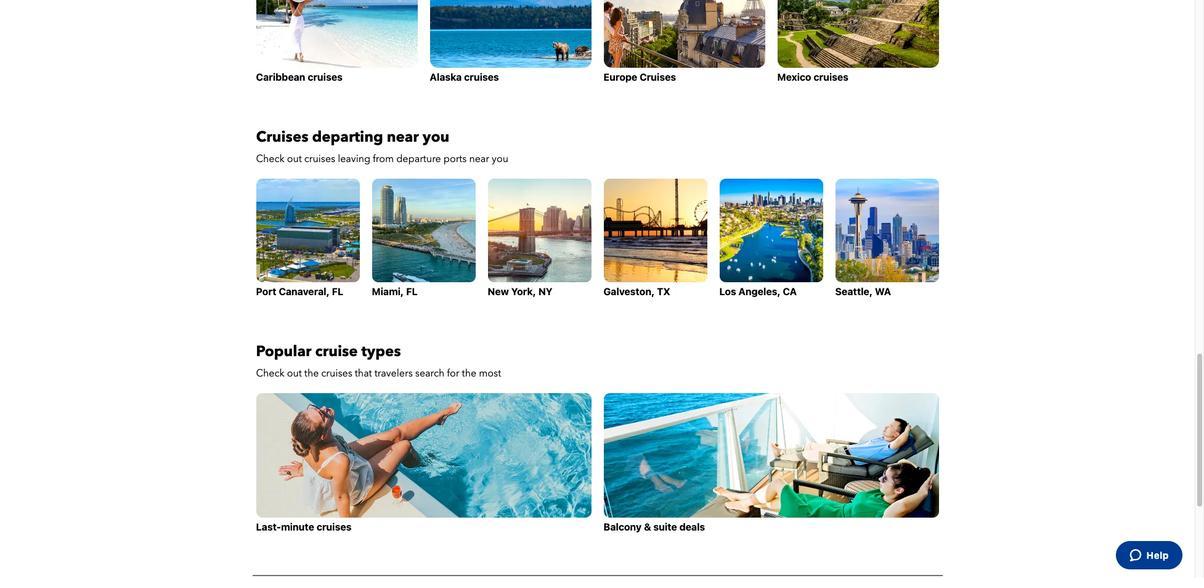 Task type: describe. For each thing, give the bounding box(es) containing it.
mexico cruises
[[778, 72, 849, 83]]

miami,
[[372, 286, 404, 297]]

miami, fl
[[372, 286, 418, 297]]

from
[[373, 152, 394, 166]]

tx
[[657, 286, 671, 297]]

seattle,
[[836, 286, 873, 297]]

1 vertical spatial you
[[492, 152, 509, 166]]

check inside cruises departing near you check out cruises leaving from departure ports near you
[[256, 152, 285, 166]]

new
[[488, 286, 509, 297]]

europe cruises
[[604, 72, 676, 83]]

ca
[[783, 286, 797, 297]]

galveston, tx
[[604, 286, 671, 297]]

suite
[[654, 521, 677, 533]]

cruises inside cruises departing near you check out cruises leaving from departure ports near you
[[256, 127, 309, 147]]

balcony & suite deals image
[[604, 394, 939, 518]]

wa
[[875, 286, 892, 297]]

travelers
[[375, 367, 413, 381]]

mexico cruises image
[[778, 0, 939, 68]]

port canaveral, fl
[[256, 286, 343, 297]]

alaska cruises
[[430, 72, 499, 83]]

galveston,
[[604, 286, 655, 297]]

cruise
[[315, 342, 358, 362]]

1 vertical spatial near
[[469, 152, 490, 166]]

&
[[644, 521, 652, 533]]

1 fl from the left
[[332, 286, 343, 297]]

new york, ny
[[488, 286, 553, 297]]

miami, fl image
[[372, 179, 476, 283]]

europe cruises link
[[604, 0, 765, 83]]

0 vertical spatial you
[[423, 127, 450, 147]]

cruises inside cruises departing near you check out cruises leaving from departure ports near you
[[304, 152, 336, 166]]

balcony
[[604, 521, 642, 533]]

1 the from the left
[[304, 367, 319, 381]]

europe image
[[604, 0, 765, 68]]

last-
[[256, 521, 281, 533]]

cruises right minute
[[317, 521, 352, 533]]

los angeles, ca link
[[720, 179, 823, 297]]

last-minute cruises image
[[256, 394, 592, 518]]

balcony & suite deals link
[[604, 394, 939, 533]]

last-minute cruises link
[[256, 394, 592, 533]]

cruises departing near you check out cruises leaving from departure ports near you
[[256, 127, 509, 166]]

last-minute cruises
[[256, 521, 352, 533]]

ports
[[444, 152, 467, 166]]

alaska
[[430, 72, 462, 83]]

out inside cruises departing near you check out cruises leaving from departure ports near you
[[287, 152, 302, 166]]

cruises inside popular cruise types check out the cruises that travelers search for the most
[[321, 367, 353, 381]]

minute
[[281, 521, 314, 533]]

leaving
[[338, 152, 371, 166]]

search
[[415, 367, 445, 381]]

that
[[355, 367, 372, 381]]

2 fl from the left
[[406, 286, 418, 297]]

seattle, wa
[[836, 286, 892, 297]]

galveston, tx link
[[604, 179, 708, 297]]



Task type: vqa. For each thing, say whether or not it's contained in the screenshot.
Silversea Cruises from $ 4,450
no



Task type: locate. For each thing, give the bounding box(es) containing it.
port canaveral, fl image
[[256, 179, 360, 283]]

0 horizontal spatial you
[[423, 127, 450, 147]]

1 vertical spatial out
[[287, 367, 302, 381]]

caribbean cruises image
[[256, 0, 418, 68]]

york,
[[512, 286, 536, 297]]

0 vertical spatial check
[[256, 152, 285, 166]]

the right for
[[462, 367, 477, 381]]

check
[[256, 152, 285, 166], [256, 367, 285, 381]]

angeles,
[[739, 286, 781, 297]]

2 check from the top
[[256, 367, 285, 381]]

cruises right europe
[[640, 72, 676, 83]]

cruises left leaving
[[304, 152, 336, 166]]

0 horizontal spatial near
[[387, 127, 419, 147]]

caribbean cruises link
[[256, 0, 418, 83]]

cruises down cruise
[[321, 367, 353, 381]]

port
[[256, 286, 277, 297]]

check inside popular cruise types check out the cruises that travelers search for the most
[[256, 367, 285, 381]]

0 horizontal spatial fl
[[332, 286, 343, 297]]

departure
[[397, 152, 441, 166]]

0 horizontal spatial the
[[304, 367, 319, 381]]

alaska cruises link
[[430, 0, 592, 83]]

cruises right mexico
[[814, 72, 849, 83]]

fl right miami,
[[406, 286, 418, 297]]

departing
[[312, 127, 383, 147]]

you right ports
[[492, 152, 509, 166]]

1 horizontal spatial near
[[469, 152, 490, 166]]

out
[[287, 152, 302, 166], [287, 367, 302, 381]]

near
[[387, 127, 419, 147], [469, 152, 490, 166]]

0 vertical spatial near
[[387, 127, 419, 147]]

popular
[[256, 342, 312, 362]]

for
[[447, 367, 460, 381]]

out down popular
[[287, 367, 302, 381]]

deals
[[680, 521, 706, 533]]

near right ports
[[469, 152, 490, 166]]

fl
[[332, 286, 343, 297], [406, 286, 418, 297]]

you up departure at top
[[423, 127, 450, 147]]

cruises
[[640, 72, 676, 83], [256, 127, 309, 147]]

out inside popular cruise types check out the cruises that travelers search for the most
[[287, 367, 302, 381]]

out left leaving
[[287, 152, 302, 166]]

the down cruise
[[304, 367, 319, 381]]

caribbean
[[256, 72, 306, 83]]

0 vertical spatial out
[[287, 152, 302, 166]]

0 vertical spatial cruises
[[640, 72, 676, 83]]

balcony & suite deals
[[604, 521, 706, 533]]

los angeles, ca image
[[720, 179, 823, 283]]

mexico
[[778, 72, 812, 83]]

1 vertical spatial check
[[256, 367, 285, 381]]

near up departure at top
[[387, 127, 419, 147]]

europe
[[604, 72, 638, 83]]

los
[[720, 286, 737, 297]]

galveston, tx image
[[604, 179, 708, 283]]

you
[[423, 127, 450, 147], [492, 152, 509, 166]]

1 horizontal spatial cruises
[[640, 72, 676, 83]]

caribbean cruises
[[256, 72, 343, 83]]

mexico cruises link
[[778, 0, 939, 83]]

0 horizontal spatial cruises
[[256, 127, 309, 147]]

ny
[[539, 286, 553, 297]]

port canaveral, fl link
[[256, 179, 360, 297]]

cruises down caribbean
[[256, 127, 309, 147]]

new york, ny link
[[488, 179, 592, 297]]

2 out from the top
[[287, 367, 302, 381]]

popular cruise types check out the cruises that travelers search for the most
[[256, 342, 501, 381]]

cruises
[[308, 72, 343, 83], [464, 72, 499, 83], [814, 72, 849, 83], [304, 152, 336, 166], [321, 367, 353, 381], [317, 521, 352, 533]]

1 out from the top
[[287, 152, 302, 166]]

types
[[362, 342, 401, 362]]

canaveral,
[[279, 286, 330, 297]]

los angeles, ca
[[720, 286, 797, 297]]

main content containing cruises departing near you
[[0, 0, 1196, 578]]

1 check from the top
[[256, 152, 285, 166]]

1 vertical spatial cruises
[[256, 127, 309, 147]]

fl right canaveral,
[[332, 286, 343, 297]]

cruises right caribbean
[[308, 72, 343, 83]]

the
[[304, 367, 319, 381], [462, 367, 477, 381]]

main content
[[0, 0, 1196, 578]]

2 the from the left
[[462, 367, 477, 381]]

1 horizontal spatial fl
[[406, 286, 418, 297]]

1 horizontal spatial the
[[462, 367, 477, 381]]

cruises right alaska
[[464, 72, 499, 83]]

most
[[479, 367, 501, 381]]

seattle, wa link
[[836, 179, 939, 297]]

1 horizontal spatial you
[[492, 152, 509, 166]]

seattle, wa image
[[836, 179, 939, 283]]

new york, ny image
[[488, 179, 592, 283]]

miami, fl link
[[372, 179, 476, 297]]



